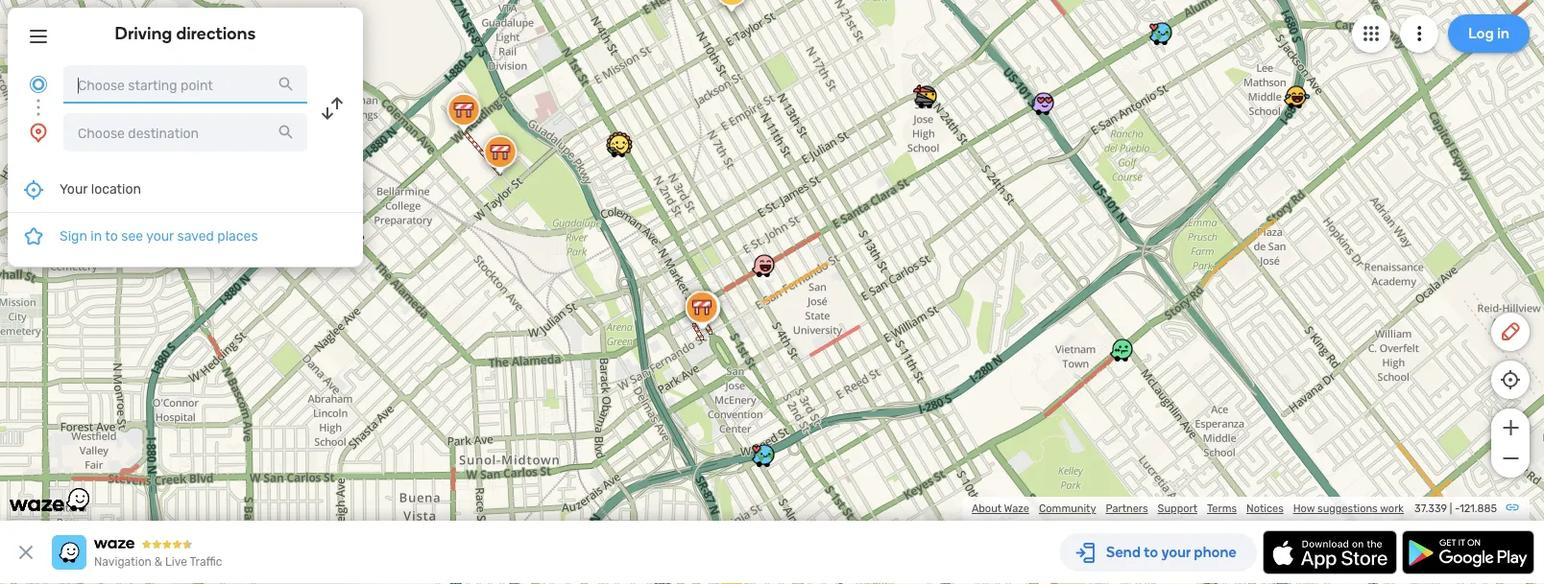 Task type: locate. For each thing, give the bounding box(es) containing it.
community link
[[1039, 503, 1096, 516]]

zoom in image
[[1499, 417, 1523, 440]]

-
[[1455, 503, 1460, 516]]

list box
[[8, 167, 363, 267]]

waze
[[1004, 503, 1030, 516]]

notices
[[1247, 503, 1284, 516]]

suggestions
[[1318, 503, 1378, 516]]

about
[[972, 503, 1002, 516]]

121.885
[[1460, 503, 1497, 516]]

terms
[[1207, 503, 1237, 516]]

37.339
[[1415, 503, 1448, 516]]

how suggestions work link
[[1294, 503, 1404, 516]]

37.339 | -121.885
[[1415, 503, 1497, 516]]

partners
[[1106, 503, 1148, 516]]

support link
[[1158, 503, 1198, 516]]

location image
[[27, 121, 50, 144]]

Choose destination text field
[[63, 113, 307, 152]]



Task type: describe. For each thing, give the bounding box(es) containing it.
driving directions
[[115, 23, 256, 44]]

star image
[[22, 225, 45, 248]]

notices link
[[1247, 503, 1284, 516]]

support
[[1158, 503, 1198, 516]]

|
[[1450, 503, 1453, 516]]

zoom out image
[[1499, 448, 1523, 471]]

Choose starting point text field
[[63, 65, 307, 104]]

current location image
[[27, 73, 50, 96]]

&
[[154, 556, 162, 570]]

work
[[1380, 503, 1404, 516]]

driving
[[115, 23, 172, 44]]

community
[[1039, 503, 1096, 516]]

traffic
[[190, 556, 222, 570]]

navigation & live traffic
[[94, 556, 222, 570]]

x image
[[14, 542, 37, 565]]

recenter image
[[22, 178, 45, 201]]

how
[[1294, 503, 1315, 516]]

navigation
[[94, 556, 152, 570]]

about waze link
[[972, 503, 1030, 516]]

partners link
[[1106, 503, 1148, 516]]

link image
[[1505, 500, 1520, 516]]

live
[[165, 556, 187, 570]]

terms link
[[1207, 503, 1237, 516]]

pencil image
[[1499, 321, 1522, 344]]

about waze community partners support terms notices how suggestions work
[[972, 503, 1404, 516]]

directions
[[176, 23, 256, 44]]



Task type: vqa. For each thing, say whether or not it's contained in the screenshot.
Navigation
yes



